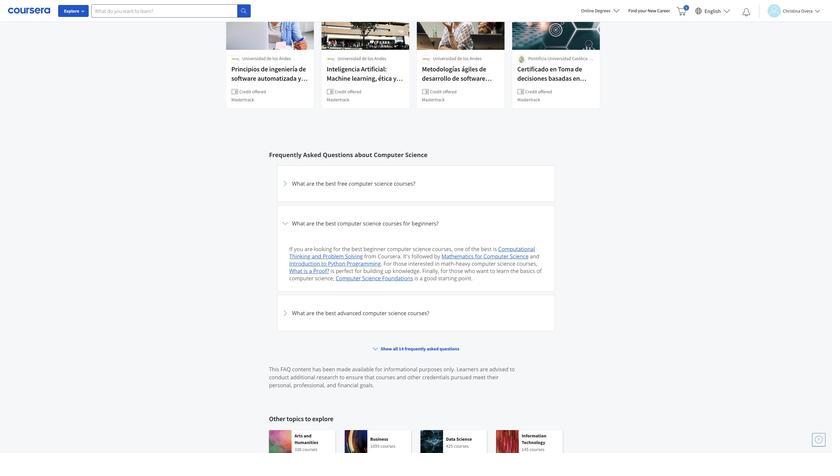 Task type: locate. For each thing, give the bounding box(es) containing it.
2 software from the left
[[461, 74, 486, 82]]

courses inside this faq content has been made available for informational purposes only. learners are advised to conduct additional research to ensure that courses and other credentials pursued meet their personal, professional, and financial goals.
[[376, 374, 395, 381]]

0 horizontal spatial certificado
[[243, 83, 274, 92]]

0 vertical spatial of
[[465, 246, 470, 253]]

2 universidad de los andes from the left
[[338, 55, 386, 61]]

a left good
[[420, 275, 423, 282]]

data science 425 courses
[[446, 436, 472, 449]]

3 los from the left
[[463, 55, 469, 61]]

and inside from coursera. it's followed by mathematics for computer science and introduction to python programming . for those interested in math-heavy computer science courses, what is a proof?
[[530, 253, 540, 260]]

3 universidad from the left
[[433, 55, 457, 61]]

universidad up the metodologías
[[433, 55, 457, 61]]

offered for datos
[[538, 89, 552, 95]]

science
[[374, 180, 393, 187], [363, 220, 381, 227], [413, 246, 431, 253], [497, 260, 516, 268], [388, 310, 407, 317]]

3 mastertrack from the left
[[422, 97, 445, 103]]

1 mastertrack from the left
[[231, 97, 254, 103]]

universidad de los andes up artificial:
[[338, 55, 386, 61]]

explore
[[312, 415, 334, 423]]

los up ingeniería
[[273, 55, 278, 61]]

computer right about
[[374, 151, 404, 159]]

universidad de los andes up ingeniería
[[242, 55, 291, 61]]

certificado up decisiones
[[518, 65, 549, 73]]

credit down principios
[[239, 89, 251, 95]]

1 horizontal spatial y
[[393, 74, 397, 82]]

a left proof?
[[309, 268, 312, 275]]

0 horizontal spatial los
[[273, 55, 278, 61]]

andes up ágiles
[[470, 55, 482, 61]]

2 los from the left
[[368, 55, 374, 61]]

courses right "425" in the right bottom of the page
[[454, 443, 469, 449]]

mastertrack down the nuevas
[[327, 97, 350, 103]]

4 offered from the left
[[538, 89, 552, 95]]

0 horizontal spatial andes
[[279, 55, 291, 61]]

1 andes from the left
[[279, 55, 291, 61]]

inteligencia artificial: machine learning, ética y nuevas tendencias
[[327, 65, 397, 92]]

1 credit offered from the left
[[239, 89, 266, 95]]

best up want on the right bottom of the page
[[481, 246, 492, 253]]

1 universidad de los andes from the left
[[242, 55, 291, 61]]

None search field
[[91, 4, 251, 17]]

mastertrack® inside principios de ingeniería de software automatizada y ágil certificado mastertrack®
[[231, 93, 269, 101]]

1 horizontal spatial certificado
[[460, 83, 491, 92]]

mathematics for computer science link
[[442, 253, 529, 260]]

find
[[629, 8, 637, 14]]

2 horizontal spatial computer
[[484, 253, 509, 260]]

best left from
[[352, 246, 362, 253]]

those inside from coursera. it's followed by mathematics for computer science and introduction to python programming . for those interested in math-heavy computer science courses, what is a proof?
[[393, 260, 407, 268]]

2 vertical spatial chevron right image
[[281, 309, 289, 317]]

for up want on the right bottom of the page
[[475, 253, 482, 260]]

credit offered
[[239, 89, 266, 95], [335, 89, 361, 95], [430, 89, 457, 95], [526, 89, 552, 95]]

3 credit from the left
[[430, 89, 442, 95]]

inteligencia
[[327, 65, 360, 73]]

credit offered down machine
[[335, 89, 361, 95]]

are inside dropdown button
[[307, 180, 315, 187]]

software down ágiles
[[461, 74, 486, 82]]

3 offered from the left
[[443, 89, 457, 95]]

1 horizontal spatial those
[[449, 268, 463, 275]]

are for what are the best free  computer science courses?
[[307, 180, 315, 187]]

credit for ágil
[[239, 89, 251, 95]]

computational thinking and problem solving
[[289, 246, 535, 260]]

credit down machine
[[335, 89, 347, 95]]

y
[[298, 74, 301, 82], [393, 74, 397, 82]]

courses,
[[432, 246, 453, 253], [517, 260, 538, 268]]

courses up if you are looking for the best beginner computer science courses, one of the best is
[[383, 220, 402, 227]]

los for artificial:
[[368, 55, 374, 61]]

certificado for de
[[243, 83, 274, 92]]

software down principios
[[231, 74, 256, 82]]

0 horizontal spatial those
[[393, 260, 407, 268]]

is right proof?
[[331, 268, 335, 275]]

those
[[393, 260, 407, 268], [449, 268, 463, 275]]

learners
[[457, 366, 479, 373]]

certificado inside certificado en toma de decisiones basadas en datos mastertrack® certificate
[[518, 65, 549, 73]]

en up basadas
[[550, 65, 557, 73]]

3 universidad de los andes from the left
[[433, 55, 482, 61]]

y right automatizada
[[298, 74, 301, 82]]

datos
[[518, 83, 533, 92]]

the inside "is perfect for building up knowledge. finally, for those who want to learn the basics of computer science,"
[[511, 268, 519, 275]]

what are the best advanced  computer science courses?
[[292, 310, 429, 317]]

universidad de los andes
[[242, 55, 291, 61], [338, 55, 386, 61], [433, 55, 482, 61]]

advanced
[[338, 310, 361, 317]]

credit down "desarrollo"
[[430, 89, 442, 95]]

for
[[403, 220, 411, 227], [334, 246, 341, 253], [475, 253, 482, 260], [355, 268, 362, 275], [441, 268, 448, 275], [375, 366, 383, 373]]

automatizada
[[258, 74, 297, 82]]

courses? inside dropdown button
[[408, 310, 429, 317]]

2 mastertrack from the left
[[327, 97, 350, 103]]

pontificia
[[529, 55, 547, 61]]

andes up artificial:
[[374, 55, 386, 61]]

2 universidad de los andes image from the left
[[327, 55, 335, 63]]

3 andes from the left
[[470, 55, 482, 61]]

de
[[267, 55, 272, 61], [362, 55, 367, 61], [457, 55, 462, 61], [589, 55, 594, 61], [261, 65, 268, 73], [299, 65, 306, 73], [479, 65, 486, 73], [575, 65, 582, 73], [452, 74, 459, 82], [451, 83, 458, 92]]

universidad up principios
[[242, 55, 266, 61]]

is inside from coursera. it's followed by mathematics for computer science and introduction to python programming . for those interested in math-heavy computer science courses, what is a proof?
[[304, 268, 308, 275]]

artificial:
[[361, 65, 387, 73]]

0 vertical spatial courses?
[[394, 180, 416, 187]]

1 y from the left
[[298, 74, 301, 82]]

list containing arts and humanities
[[269, 430, 563, 453]]

the right learn
[[511, 268, 519, 275]]

1 horizontal spatial mastertrack®
[[422, 93, 460, 101]]

to down made
[[340, 374, 345, 381]]

0 vertical spatial chevron right image
[[281, 180, 289, 188]]

4 universidad from the left
[[548, 55, 571, 61]]

What do you want to learn? text field
[[91, 4, 238, 17]]

are inside this faq content has been made available for informational purposes only. learners are advised to conduct additional research to ensure that courses and other credentials pursued meet their personal, professional, and financial goals.
[[480, 366, 488, 373]]

foundations
[[382, 275, 413, 282]]

in
[[435, 260, 440, 268]]

1 los from the left
[[273, 55, 278, 61]]

credit offered for de
[[430, 89, 457, 95]]

2 offered from the left
[[348, 89, 361, 95]]

computer inside from coursera. it's followed by mathematics for computer science and introduction to python programming . for those interested in math-heavy computer science courses, what is a proof?
[[484, 253, 509, 260]]

credit
[[239, 89, 251, 95], [335, 89, 347, 95], [430, 89, 442, 95], [526, 89, 537, 95]]

universidad de los andes image
[[422, 55, 431, 63]]

4 credit offered from the left
[[526, 89, 552, 95]]

1 horizontal spatial of
[[537, 268, 542, 275]]

0 vertical spatial en
[[550, 65, 557, 73]]

chevron right image
[[281, 180, 289, 188], [281, 220, 289, 228], [281, 309, 289, 317]]

1 vertical spatial courses,
[[517, 260, 538, 268]]

are for what are the best  computer science courses for beginners?
[[307, 220, 315, 227]]

math-
[[441, 260, 456, 268]]

chevron right image for what are the best free  computer science courses?
[[281, 180, 289, 188]]

offered down decisiones
[[538, 89, 552, 95]]

certificado down ágiles
[[460, 83, 491, 92]]

certificado inside principios de ingeniería de software automatizada y ágil certificado mastertrack®
[[243, 83, 274, 92]]

and up humanities
[[304, 433, 312, 439]]

universidad de los andes image up inteligencia
[[327, 55, 335, 63]]

de right católica
[[589, 55, 594, 61]]

business
[[370, 436, 388, 442]]

and up proof?
[[312, 253, 321, 260]]

best left advanced
[[326, 310, 336, 317]]

1 horizontal spatial courses,
[[517, 260, 538, 268]]

solving
[[345, 253, 363, 260]]

their
[[487, 374, 499, 381]]

for right perfect
[[355, 268, 362, 275]]

of right 'basics'
[[537, 268, 542, 275]]

best up looking
[[326, 220, 336, 227]]

online degrees
[[581, 8, 611, 14]]

2 horizontal spatial los
[[463, 55, 469, 61]]

4 credit from the left
[[526, 89, 537, 95]]

what inside dropdown button
[[292, 180, 305, 187]]

ética
[[378, 74, 392, 82]]

mastertrack down datos
[[518, 97, 540, 103]]

2 andes from the left
[[374, 55, 386, 61]]

frequently
[[269, 151, 302, 159]]

computer down python
[[336, 275, 361, 282]]

credit offered for datos
[[526, 89, 552, 95]]

1 universidad from the left
[[242, 55, 266, 61]]

software
[[231, 74, 256, 82], [461, 74, 486, 82]]

offered down "desarrollo"
[[443, 89, 457, 95]]

2 horizontal spatial mastertrack®
[[535, 83, 572, 92]]

show notifications image
[[743, 8, 751, 16]]

2 y from the left
[[393, 74, 397, 82]]

of right one
[[465, 246, 470, 253]]

followed
[[412, 253, 433, 260]]

software inside principios de ingeniería de software automatizada y ágil certificado mastertrack®
[[231, 74, 256, 82]]

list
[[269, 430, 563, 453]]

2 credit offered from the left
[[335, 89, 361, 95]]

a
[[309, 268, 312, 275], [420, 275, 423, 282]]

offered down the learning,
[[348, 89, 361, 95]]

and inside computational thinking and problem solving
[[312, 253, 321, 260]]

courses, up in
[[432, 246, 453, 253]]

mastertrack® down basadas
[[535, 83, 572, 92]]

list item
[[277, 205, 555, 295], [277, 335, 555, 372], [277, 375, 555, 411], [277, 415, 555, 451]]

universidad de los andes image up principios
[[231, 55, 240, 63]]

courses down humanities
[[303, 446, 317, 452]]

chevron right image inside what are the best advanced  computer science courses? dropdown button
[[281, 309, 289, 317]]

programa
[[422, 83, 450, 92]]

the up looking
[[316, 220, 324, 227]]

what are the best free  computer science courses? list item
[[277, 165, 555, 202]]

courses
[[383, 220, 402, 227], [376, 374, 395, 381], [381, 443, 395, 449], [454, 443, 469, 449], [303, 446, 317, 452], [530, 446, 545, 452]]

research
[[317, 374, 338, 381]]

the left free
[[316, 180, 324, 187]]

1 vertical spatial courses?
[[408, 310, 429, 317]]

beginner
[[364, 246, 386, 253]]

for left beginners?
[[403, 220, 411, 227]]

de down católica
[[575, 65, 582, 73]]

universidad de los andes for de
[[242, 55, 291, 61]]

1 list item from the top
[[277, 205, 555, 295]]

courses down technology
[[530, 446, 545, 452]]

3 chevron right image from the top
[[281, 309, 289, 317]]

los up ágiles
[[463, 55, 469, 61]]

0 vertical spatial courses,
[[432, 246, 453, 253]]

andes for ágiles
[[470, 55, 482, 61]]

mastertrack down ágil
[[231, 97, 254, 103]]

all
[[393, 346, 398, 352]]

offered down automatizada
[[252, 89, 266, 95]]

information technology 145 courses
[[522, 433, 547, 452]]

has
[[313, 366, 321, 373]]

los up artificial:
[[368, 55, 374, 61]]

universidad up inteligencia
[[338, 55, 361, 61]]

1 vertical spatial en
[[573, 74, 580, 82]]

chile
[[529, 62, 538, 68]]

is left computational
[[493, 246, 497, 253]]

1 horizontal spatial computer
[[374, 151, 404, 159]]

is left proof?
[[304, 268, 308, 275]]

1 universidad de los andes image from the left
[[231, 55, 240, 63]]

certificado inside the metodologías ágiles de desarrollo de software programa de  certificado mastertrack®
[[460, 83, 491, 92]]

courses inside data science 425 courses
[[454, 443, 469, 449]]

of
[[465, 246, 470, 253], [537, 268, 542, 275]]

y inside principios de ingeniería de software automatizada y ágil certificado mastertrack®
[[298, 74, 301, 82]]

chevron right image
[[281, 429, 289, 437]]

for right available
[[375, 366, 383, 373]]

mastertrack® down programa
[[422, 93, 460, 101]]

4 list item from the top
[[277, 415, 555, 451]]

2 chevron right image from the top
[[281, 220, 289, 228]]

learn
[[497, 268, 509, 275]]

science
[[405, 151, 428, 159], [510, 253, 529, 260], [362, 275, 381, 282], [457, 436, 472, 442]]

business 1095 courses
[[370, 436, 395, 449]]

0 horizontal spatial y
[[298, 74, 301, 82]]

nuevas
[[327, 83, 347, 92]]

1 vertical spatial computer
[[484, 253, 509, 260]]

1 software from the left
[[231, 74, 256, 82]]

what for what are the best advanced  computer science courses?
[[292, 310, 305, 317]]

to right "advised"
[[510, 366, 515, 373]]

de right ágiles
[[479, 65, 486, 73]]

courses right that
[[376, 374, 395, 381]]

mastertrack® inside the metodologías ágiles de desarrollo de software programa de  certificado mastertrack®
[[422, 93, 460, 101]]

credit offered down decisiones
[[526, 89, 552, 95]]

and
[[312, 253, 321, 260], [530, 253, 540, 260], [397, 374, 406, 381], [327, 382, 336, 389], [304, 433, 312, 439]]

courses? inside dropdown button
[[394, 180, 416, 187]]

science up 'basics'
[[510, 253, 529, 260]]

up
[[385, 268, 391, 275]]

mastertrack® for principios de ingeniería de software automatizada y ágil certificado mastertrack®
[[231, 93, 269, 101]]

y right ética on the top of page
[[393, 74, 397, 82]]

en down toma
[[573, 74, 580, 82]]

certificado en toma de decisiones basadas en datos mastertrack® certificate
[[518, 65, 582, 101]]

programming
[[347, 260, 381, 268]]

0 horizontal spatial a
[[309, 268, 312, 275]]

science right data
[[457, 436, 472, 442]]

0 horizontal spatial courses,
[[432, 246, 453, 253]]

chevron right image inside "what are the best free  computer science courses?" dropdown button
[[281, 180, 289, 188]]

2 horizontal spatial certificado
[[518, 65, 549, 73]]

credit down decisiones
[[526, 89, 537, 95]]

mastertrack for certificado en toma de decisiones basadas en datos mastertrack® certificate
[[518, 97, 540, 103]]

what are the best advanced  computer science courses? list item
[[277, 295, 555, 332]]

2 horizontal spatial andes
[[470, 55, 482, 61]]

those inside "is perfect for building up knowledge. finally, for those who want to learn the basics of computer science,"
[[449, 268, 463, 275]]

computer inside dropdown button
[[349, 180, 373, 187]]

0 horizontal spatial universidad de los andes
[[242, 55, 291, 61]]

1 offered from the left
[[252, 89, 266, 95]]

.
[[381, 260, 382, 268]]

informational
[[384, 366, 418, 373]]

and inside arts and humanities 338 courses
[[304, 433, 312, 439]]

find your new career link
[[625, 7, 674, 15]]

best inside dropdown button
[[326, 180, 336, 187]]

1 horizontal spatial los
[[368, 55, 374, 61]]

0 horizontal spatial software
[[231, 74, 256, 82]]

0 horizontal spatial computer
[[336, 275, 361, 282]]

collapsed list
[[277, 165, 555, 453]]

to right want on the right bottom of the page
[[490, 268, 495, 275]]

those left who
[[449, 268, 463, 275]]

computer
[[349, 180, 373, 187], [338, 220, 362, 227], [387, 246, 412, 253], [472, 260, 496, 268], [289, 275, 314, 282], [363, 310, 387, 317]]

de up artificial:
[[362, 55, 367, 61]]

pursued
[[451, 374, 472, 381]]

courses down business
[[381, 443, 395, 449]]

universidad de los andes image
[[231, 55, 240, 63], [327, 55, 335, 63]]

and up 'basics'
[[530, 253, 540, 260]]

2 universidad from the left
[[338, 55, 361, 61]]

mastertrack® down ágil
[[231, 93, 269, 101]]

to right topics
[[305, 415, 311, 423]]

to left python
[[322, 260, 327, 268]]

universidad up toma
[[548, 55, 571, 61]]

1 chevron right image from the top
[[281, 180, 289, 188]]

chevron right image for what are the best  computer science courses for beginners?
[[281, 220, 289, 228]]

point.
[[459, 275, 473, 282]]

to inside "is perfect for building up knowledge. finally, for those who want to learn the basics of computer science,"
[[490, 268, 495, 275]]

career
[[658, 8, 670, 14]]

andes up ingeniería
[[279, 55, 291, 61]]

universidad de los andes up ágiles
[[433, 55, 482, 61]]

ingeniería
[[269, 65, 298, 73]]

2 horizontal spatial universidad de los andes
[[433, 55, 482, 61]]

1 vertical spatial chevron right image
[[281, 220, 289, 228]]

heavy
[[456, 260, 470, 268]]

credit offered down "desarrollo"
[[430, 89, 457, 95]]

4 mastertrack from the left
[[518, 97, 540, 103]]

best
[[326, 180, 336, 187], [326, 220, 336, 227], [352, 246, 362, 253], [481, 246, 492, 253], [326, 310, 336, 317]]

best left free
[[326, 180, 336, 187]]

1 horizontal spatial andes
[[374, 55, 386, 61]]

credit offered for ágil
[[239, 89, 266, 95]]

been
[[323, 366, 335, 373]]

degrees
[[595, 8, 611, 14]]

chevron right image inside what are the best  computer science courses for beginners? dropdown button
[[281, 220, 289, 228]]

those right the for
[[393, 260, 407, 268]]

mastertrack down programa
[[422, 97, 445, 103]]

basics
[[520, 268, 536, 275]]

2 credit from the left
[[335, 89, 347, 95]]

of inside "is perfect for building up knowledge. finally, for those who want to learn the basics of computer science,"
[[537, 268, 542, 275]]

y inside the inteligencia artificial: machine learning, ética y nuevas tendencias
[[393, 74, 397, 82]]

de up automatizada
[[261, 65, 268, 73]]

computer inside from coursera. it's followed by mathematics for computer science and introduction to python programming . for those interested in math-heavy computer science courses, what is a proof?
[[472, 260, 496, 268]]

courses, down computational
[[517, 260, 538, 268]]

1 horizontal spatial universidad de los andes
[[338, 55, 386, 61]]

arts and humanities 338 courses
[[295, 433, 318, 452]]

mastertrack®
[[535, 83, 572, 92], [231, 93, 269, 101], [422, 93, 460, 101]]

for right in
[[441, 268, 448, 275]]

0 horizontal spatial mastertrack®
[[231, 93, 269, 101]]

ágiles
[[462, 65, 478, 73]]

credit offered down principios
[[239, 89, 266, 95]]

1 credit from the left
[[239, 89, 251, 95]]

goals.
[[360, 382, 374, 389]]

credit for de
[[430, 89, 442, 95]]

mastertrack® inside certificado en toma de decisiones basadas en datos mastertrack® certificate
[[535, 83, 572, 92]]

145
[[522, 446, 529, 452]]

1 horizontal spatial universidad de los andes image
[[327, 55, 335, 63]]

1 horizontal spatial software
[[461, 74, 486, 82]]

1 vertical spatial of
[[537, 268, 542, 275]]

3 credit offered from the left
[[430, 89, 457, 95]]

interested
[[409, 260, 434, 268]]

list item containing what are the best  computer science courses for beginners?
[[277, 205, 555, 295]]

certificado
[[518, 65, 549, 73], [243, 83, 274, 92], [460, 83, 491, 92]]

en
[[550, 65, 557, 73], [573, 74, 580, 82]]

0 horizontal spatial universidad de los andes image
[[231, 55, 240, 63]]

what for what are the best  computer science courses for beginners?
[[292, 220, 305, 227]]

asked
[[303, 151, 321, 159]]



Task type: vqa. For each thing, say whether or not it's contained in the screenshot.
automatizada
yes



Task type: describe. For each thing, give the bounding box(es) containing it.
universidad de los andes for artificial:
[[338, 55, 386, 61]]

universidad for inteligencia
[[338, 55, 361, 61]]

good
[[424, 275, 437, 282]]

and down informational
[[397, 374, 406, 381]]

chevron right image for what are the best advanced  computer science courses?
[[281, 309, 289, 317]]

science down the programming at the left bottom of page
[[362, 275, 381, 282]]

coursera image
[[8, 5, 50, 16]]

de right programa
[[451, 83, 458, 92]]

science up "what are the best free  computer science courses?" dropdown button
[[405, 151, 428, 159]]

de inside pontificia universidad católica de chile
[[589, 55, 594, 61]]

your
[[638, 8, 647, 14]]

asked
[[427, 346, 439, 352]]

0 horizontal spatial en
[[550, 65, 557, 73]]

for
[[384, 260, 392, 268]]

frequently
[[405, 346, 426, 352]]

courses inside dropdown button
[[383, 220, 402, 227]]

for inside this faq content has been made available for informational purposes only. learners are advised to conduct additional research to ensure that courses and other credentials pursued meet their personal, professional, and financial goals.
[[375, 366, 383, 373]]

online degrees button
[[576, 3, 625, 18]]

courses, inside from coursera. it's followed by mathematics for computer science and introduction to python programming . for those interested in math-heavy computer science courses, what is a proof?
[[517, 260, 538, 268]]

católica
[[572, 55, 588, 61]]

the up python
[[342, 246, 350, 253]]

universidad for principios
[[242, 55, 266, 61]]

knowledge.
[[393, 268, 421, 275]]

3 list item from the top
[[277, 375, 555, 411]]

offered for tendencias
[[348, 89, 361, 95]]

what is a proof? link
[[289, 268, 329, 275]]

principios
[[231, 65, 260, 73]]

courses inside business 1095 courses
[[381, 443, 395, 449]]

one
[[454, 246, 464, 253]]

purposes
[[419, 366, 442, 373]]

english
[[705, 7, 721, 14]]

computer inside "is perfect for building up knowledge. finally, for those who want to learn the basics of computer science,"
[[289, 275, 314, 282]]

mastertrack® for metodologías ágiles de desarrollo de software programa de  certificado mastertrack®
[[422, 93, 460, 101]]

the inside dropdown button
[[316, 180, 324, 187]]

other
[[269, 415, 285, 423]]

ágil
[[231, 83, 242, 92]]

software inside the metodologías ágiles de desarrollo de software programa de  certificado mastertrack®
[[461, 74, 486, 82]]

problem
[[323, 253, 344, 260]]

by
[[434, 253, 440, 260]]

credit for datos
[[526, 89, 537, 95]]

conduct
[[269, 374, 289, 381]]

what are the best  computer science courses for beginners? button
[[281, 210, 551, 238]]

mathematics
[[442, 253, 474, 260]]

offered for ágil
[[252, 89, 266, 95]]

basadas
[[549, 74, 572, 82]]

principios de ingeniería de software automatizada y ágil certificado mastertrack®
[[231, 65, 306, 101]]

decisiones
[[518, 74, 547, 82]]

additional
[[290, 374, 315, 381]]

to inside from coursera. it's followed by mathematics for computer science and introduction to python programming . for those interested in math-heavy computer science courses, what is a proof?
[[322, 260, 327, 268]]

made
[[337, 366, 351, 373]]

pontificia universidad católica de chile
[[529, 55, 594, 68]]

1 horizontal spatial en
[[573, 74, 580, 82]]

2 list item from the top
[[277, 335, 555, 372]]

who
[[465, 268, 475, 275]]

thinking
[[289, 253, 311, 260]]

universidad inside pontificia universidad católica de chile
[[548, 55, 571, 61]]

mastertrack for inteligencia artificial: machine learning, ética y nuevas tendencias
[[327, 97, 350, 103]]

1095
[[370, 443, 380, 449]]

for inside from coursera. it's followed by mathematics for computer science and introduction to python programming . for those interested in math-heavy computer science courses, what is a proof?
[[475, 253, 482, 260]]

from
[[364, 253, 376, 260]]

what are the best free  computer science courses? button
[[281, 170, 551, 198]]

courses? for what are the best free  computer science courses?
[[394, 180, 416, 187]]

shopping cart: 1 item image
[[677, 5, 690, 16]]

it's
[[403, 253, 410, 260]]

are for what are the best advanced  computer science courses?
[[307, 310, 315, 317]]

about
[[355, 151, 372, 159]]

credentials
[[422, 374, 450, 381]]

questions
[[323, 151, 353, 159]]

pontificia universidad católica de chile image
[[518, 55, 526, 63]]

mastertrack for principios de ingeniería de software automatizada y ágil certificado mastertrack®
[[231, 97, 254, 103]]

from coursera. it's followed by mathematics for computer science and introduction to python programming . for those interested in math-heavy computer science courses, what is a proof?
[[289, 253, 540, 275]]

metodologías
[[422, 65, 460, 73]]

looking
[[314, 246, 332, 253]]

credit offered for tendencias
[[335, 89, 361, 95]]

english button
[[693, 0, 733, 22]]

los for ágiles
[[463, 55, 469, 61]]

universidad de los andes for ágiles
[[433, 55, 482, 61]]

the right one
[[472, 246, 480, 253]]

online
[[581, 8, 594, 14]]

meet
[[473, 374, 486, 381]]

frequently asked questions about computer science
[[269, 151, 428, 159]]

building
[[364, 268, 384, 275]]

data
[[446, 436, 456, 442]]

best for free
[[326, 180, 336, 187]]

credit for tendencias
[[335, 89, 347, 95]]

de up ágiles
[[457, 55, 462, 61]]

advised
[[490, 366, 509, 373]]

is perfect for building up knowledge. finally, for those who want to learn the basics of computer science,
[[289, 268, 542, 282]]

los for de
[[273, 55, 278, 61]]

tendencias
[[348, 83, 379, 92]]

what inside from coursera. it's followed by mathematics for computer science and introduction to python programming . for those interested in math-heavy computer science courses, what is a proof?
[[289, 268, 302, 275]]

science inside data science 425 courses
[[457, 436, 472, 442]]

this
[[269, 366, 279, 373]]

mastertrack for metodologías ágiles de desarrollo de software programa de  certificado mastertrack®
[[422, 97, 445, 103]]

courses? for what are the best advanced  computer science courses?
[[408, 310, 429, 317]]

certificado for desarrollo
[[460, 83, 491, 92]]

professional,
[[294, 382, 326, 389]]

2 vertical spatial computer
[[336, 275, 361, 282]]

want
[[477, 268, 489, 275]]

best for advanced
[[326, 310, 336, 317]]

humanities
[[295, 439, 318, 445]]

de inside certificado en toma de decisiones basadas en datos mastertrack® certificate
[[575, 65, 582, 73]]

new
[[648, 8, 657, 14]]

proof?
[[313, 268, 329, 275]]

and down research
[[327, 382, 336, 389]]

425
[[446, 443, 453, 449]]

python
[[328, 260, 346, 268]]

universidad for metodologías
[[433, 55, 457, 61]]

overa
[[802, 8, 813, 14]]

what for what are the best free  computer science courses?
[[292, 180, 305, 187]]

other
[[408, 374, 421, 381]]

338
[[295, 446, 302, 452]]

de down the metodologías
[[452, 74, 459, 82]]

learning,
[[352, 74, 377, 82]]

is left good
[[415, 275, 419, 282]]

perfect
[[336, 268, 354, 275]]

science inside from coursera. it's followed by mathematics for computer science and introduction to python programming . for those interested in math-heavy computer science courses, what is a proof?
[[510, 253, 529, 260]]

christina overa button
[[759, 4, 820, 17]]

is inside "is perfect for building up knowledge. finally, for those who want to learn the basics of computer science,"
[[331, 268, 335, 275]]

if
[[289, 246, 293, 253]]

science inside dropdown button
[[374, 180, 393, 187]]

the left advanced
[[316, 310, 324, 317]]

0 horizontal spatial of
[[465, 246, 470, 253]]

introduction
[[289, 260, 320, 268]]

0 vertical spatial computer
[[374, 151, 404, 159]]

this faq content has been made available for informational purposes only. learners are advised to conduct additional research to ensure that courses and other credentials pursued meet their personal, professional, and financial goals.
[[269, 366, 515, 389]]

show all 14 frequently asked questions
[[381, 346, 460, 352]]

finally,
[[422, 268, 439, 275]]

for inside dropdown button
[[403, 220, 411, 227]]

science inside from coursera. it's followed by mathematics for computer science and introduction to python programming . for those interested in math-heavy computer science courses, what is a proof?
[[497, 260, 516, 268]]

explore
[[64, 8, 79, 14]]

toma
[[558, 65, 574, 73]]

universidad de los andes image for inteligencia artificial: machine learning, ética y nuevas tendencias
[[327, 55, 335, 63]]

computational thinking and problem solving link
[[289, 246, 535, 260]]

a inside from coursera. it's followed by mathematics for computer science and introduction to python programming . for those interested in math-heavy computer science courses, what is a proof?
[[309, 268, 312, 275]]

for right looking
[[334, 246, 341, 253]]

show
[[381, 346, 392, 352]]

available
[[352, 366, 374, 373]]

desarrollo
[[422, 74, 451, 82]]

andes for artificial:
[[374, 55, 386, 61]]

if you are looking for the best beginner computer science courses, one of the best is
[[289, 246, 498, 253]]

metodologías ágiles de desarrollo de software programa de  certificado mastertrack®
[[422, 65, 491, 101]]

courses inside the information technology 145 courses
[[530, 446, 545, 452]]

1 horizontal spatial a
[[420, 275, 423, 282]]

courses inside arts and humanities 338 courses
[[303, 446, 317, 452]]

what are the best  computer science courses for beginners?
[[292, 220, 439, 227]]

best for computer
[[326, 220, 336, 227]]

offered for de
[[443, 89, 457, 95]]

de up ingeniería
[[267, 55, 272, 61]]

universidad de los andes image for principios de ingeniería de software automatizada y ágil certificado mastertrack®
[[231, 55, 240, 63]]

only.
[[444, 366, 456, 373]]

certificate
[[518, 93, 547, 101]]

ensure
[[346, 374, 363, 381]]

what are the best free  computer science courses?
[[292, 180, 416, 187]]

andes for de
[[279, 55, 291, 61]]

help center image
[[815, 436, 823, 444]]

de right ingeniería
[[299, 65, 306, 73]]

coursera.
[[378, 253, 402, 260]]

starting
[[438, 275, 457, 282]]



